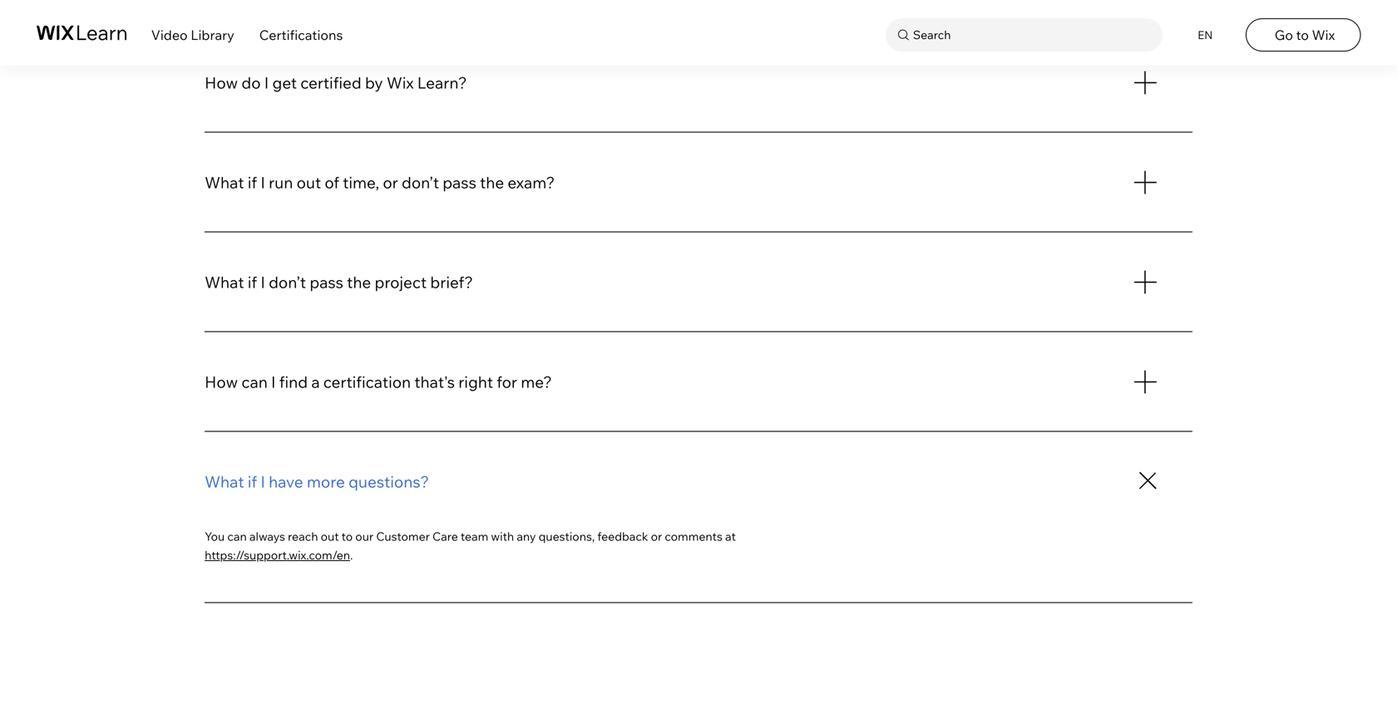 Task type: vqa. For each thing, say whether or not it's contained in the screenshot.
DESIGN,
no



Task type: locate. For each thing, give the bounding box(es) containing it.
can
[[242, 372, 268, 392], [227, 530, 247, 544]]

1 horizontal spatial or
[[651, 530, 663, 544]]

0 vertical spatial pass
[[443, 173, 477, 193]]

1 vertical spatial wix
[[387, 73, 414, 93]]

2 if from the top
[[248, 273, 257, 293]]

0 horizontal spatial or
[[383, 173, 398, 193]]

what
[[205, 173, 244, 193], [205, 273, 244, 293], [205, 472, 244, 492]]

certifications
[[259, 27, 343, 43]]

the left exam?
[[480, 173, 504, 193]]

0 vertical spatial wix
[[1313, 27, 1336, 43]]

wix right by
[[387, 73, 414, 93]]

1 vertical spatial don't
[[269, 273, 306, 293]]

2 vertical spatial if
[[248, 472, 257, 492]]

brief?
[[431, 273, 473, 293]]

can for how
[[242, 372, 268, 392]]

https://support.wix.com/en
[[205, 548, 350, 563]]

what if i don't pass the project brief?
[[205, 273, 473, 293]]

the
[[480, 173, 504, 193], [347, 273, 371, 293]]

1 horizontal spatial don't
[[402, 173, 439, 193]]

i for have
[[261, 472, 265, 492]]

certifications link
[[259, 27, 343, 43]]

.
[[350, 548, 353, 563]]

i
[[264, 73, 269, 93], [261, 173, 265, 193], [261, 273, 265, 293], [271, 372, 276, 392], [261, 472, 265, 492]]

0 vertical spatial if
[[248, 173, 257, 193]]

you
[[205, 530, 225, 544]]

0 horizontal spatial don't
[[269, 273, 306, 293]]

1 what from the top
[[205, 173, 244, 193]]

0 vertical spatial how
[[205, 73, 238, 93]]

the left the project
[[347, 273, 371, 293]]

0 horizontal spatial to
[[342, 530, 353, 544]]

1 if from the top
[[248, 173, 257, 193]]

video library link
[[151, 27, 234, 43]]

1 horizontal spatial the
[[480, 173, 504, 193]]

3 what from the top
[[205, 472, 244, 492]]

to
[[1297, 27, 1310, 43], [342, 530, 353, 544]]

what for what if i run out of time, or don't pass the exam?
[[205, 173, 244, 193]]

you can always reach out to our customer care team with any questions, feedback or comments at https://support.wix.com/en .
[[205, 530, 736, 563]]

1 vertical spatial pass
[[310, 273, 344, 293]]

0 vertical spatial what
[[205, 173, 244, 193]]

by
[[365, 73, 383, 93]]

pass
[[443, 173, 477, 193], [310, 273, 344, 293]]

how
[[205, 73, 238, 93], [205, 372, 238, 392]]

0 vertical spatial can
[[242, 372, 268, 392]]

0 horizontal spatial the
[[347, 273, 371, 293]]

library
[[191, 27, 234, 43]]

for
[[497, 372, 518, 392]]

wix right go in the top of the page
[[1313, 27, 1336, 43]]

i for get
[[264, 73, 269, 93]]

to right go in the top of the page
[[1297, 27, 1310, 43]]

0 vertical spatial or
[[383, 173, 398, 193]]

if
[[248, 173, 257, 193], [248, 273, 257, 293], [248, 472, 257, 492]]

0 vertical spatial out
[[297, 173, 321, 193]]

2 how from the top
[[205, 372, 238, 392]]

2 what from the top
[[205, 273, 244, 293]]

1 horizontal spatial pass
[[443, 173, 477, 193]]

don't
[[402, 173, 439, 193], [269, 273, 306, 293]]

out right reach
[[321, 530, 339, 544]]

how for how do i get certified by wix learn?
[[205, 73, 238, 93]]

questions,
[[539, 530, 595, 544]]

3 if from the top
[[248, 472, 257, 492]]

i for run
[[261, 173, 265, 193]]

go to wix
[[1275, 27, 1336, 43]]

or right 'time,'
[[383, 173, 398, 193]]

that's
[[415, 372, 455, 392]]

1 vertical spatial what
[[205, 273, 244, 293]]

out
[[297, 173, 321, 193], [321, 530, 339, 544]]

menu bar
[[0, 0, 1398, 66]]

2 vertical spatial what
[[205, 472, 244, 492]]

1 vertical spatial can
[[227, 530, 247, 544]]

how can i find a certification that's right for me?
[[205, 372, 552, 392]]

project
[[375, 273, 427, 293]]

how left the find
[[205, 372, 238, 392]]

1 vertical spatial if
[[248, 273, 257, 293]]

any
[[517, 530, 536, 544]]

or right feedback
[[651, 530, 663, 544]]

can left the find
[[242, 372, 268, 392]]

1 vertical spatial the
[[347, 273, 371, 293]]

can right you
[[227, 530, 247, 544]]

i for find
[[271, 372, 276, 392]]

1 vertical spatial to
[[342, 530, 353, 544]]

how left do
[[205, 73, 238, 93]]

1 vertical spatial how
[[205, 372, 238, 392]]

care
[[433, 530, 458, 544]]

can inside you can always reach out to our customer care team with any questions, feedback or comments at https://support.wix.com/en .
[[227, 530, 247, 544]]

at
[[726, 530, 736, 544]]

1 vertical spatial or
[[651, 530, 663, 544]]

0 vertical spatial the
[[480, 173, 504, 193]]

out inside you can always reach out to our customer care team with any questions, feedback or comments at https://support.wix.com/en .
[[321, 530, 339, 544]]

pass left the project
[[310, 273, 344, 293]]

1 how from the top
[[205, 73, 238, 93]]

1 vertical spatial out
[[321, 530, 339, 544]]

always
[[250, 530, 285, 544]]

out left of
[[297, 173, 321, 193]]

certification
[[324, 372, 411, 392]]

0 horizontal spatial wix
[[387, 73, 414, 93]]

of
[[325, 173, 339, 193]]

reach
[[288, 530, 318, 544]]

pass left exam?
[[443, 173, 477, 193]]

go to wix link
[[1246, 18, 1362, 52]]

wix
[[1313, 27, 1336, 43], [387, 73, 414, 93]]

to left our
[[342, 530, 353, 544]]

or
[[383, 173, 398, 193], [651, 530, 663, 544]]

1 horizontal spatial to
[[1297, 27, 1310, 43]]

if for don't
[[248, 273, 257, 293]]



Task type: describe. For each thing, give the bounding box(es) containing it.
right
[[459, 372, 493, 392]]

video
[[151, 27, 188, 43]]

1 horizontal spatial wix
[[1313, 27, 1336, 43]]

what for what if i have more questions?
[[205, 472, 244, 492]]

with
[[491, 530, 514, 544]]

how do i get certified by wix learn?
[[205, 73, 467, 93]]

run
[[269, 173, 293, 193]]

video library
[[151, 27, 234, 43]]

do
[[242, 73, 261, 93]]

Search text field
[[909, 24, 1159, 46]]

to inside you can always reach out to our customer care team with any questions, feedback or comments at https://support.wix.com/en .
[[342, 530, 353, 544]]

out for run
[[297, 173, 321, 193]]

en button
[[1188, 18, 1221, 52]]

comments
[[665, 530, 723, 544]]

feedback
[[598, 530, 649, 544]]

what for what if i don't pass the project brief?
[[205, 273, 244, 293]]

en
[[1198, 28, 1214, 42]]

questions?
[[349, 472, 429, 492]]

our
[[356, 530, 374, 544]]

exam?
[[508, 173, 555, 193]]

0 vertical spatial don't
[[402, 173, 439, 193]]

a
[[311, 372, 320, 392]]

menu bar containing video library
[[0, 0, 1398, 66]]

can for you
[[227, 530, 247, 544]]

find
[[279, 372, 308, 392]]

time,
[[343, 173, 380, 193]]

customer
[[376, 530, 430, 544]]

https://support.wix.com/en link
[[205, 548, 350, 563]]

or inside you can always reach out to our customer care team with any questions, feedback or comments at https://support.wix.com/en .
[[651, 530, 663, 544]]

0 horizontal spatial pass
[[310, 273, 344, 293]]

i for don't
[[261, 273, 265, 293]]

if for have
[[248, 472, 257, 492]]

what if i have more questions?
[[205, 472, 429, 492]]

more
[[307, 472, 345, 492]]

get
[[273, 73, 297, 93]]

go
[[1275, 27, 1294, 43]]

have
[[269, 472, 303, 492]]

out for reach
[[321, 530, 339, 544]]

team
[[461, 530, 489, 544]]

learn?
[[418, 73, 467, 93]]

if for run
[[248, 173, 257, 193]]

me?
[[521, 372, 552, 392]]

0 vertical spatial to
[[1297, 27, 1310, 43]]

certified
[[301, 73, 362, 93]]

how for how can i find a certification that's right for me?
[[205, 372, 238, 392]]

what if i run out of time, or don't pass the exam?
[[205, 173, 555, 193]]



